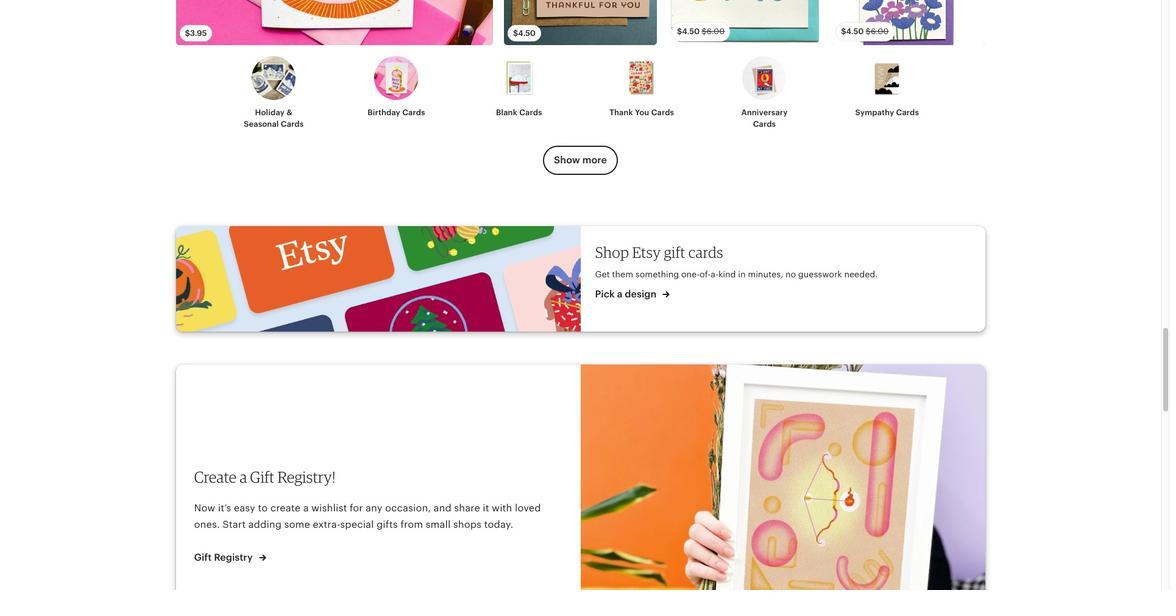 Task type: vqa. For each thing, say whether or not it's contained in the screenshot.
some
yes



Task type: describe. For each thing, give the bounding box(es) containing it.
loved
[[515, 502, 541, 514]]

shop
[[595, 243, 629, 261]]

it
[[483, 502, 489, 514]]

and
[[434, 502, 452, 514]]

with
[[492, 502, 512, 514]]

$ 4.50
[[513, 29, 536, 38]]

cards inside holiday & seasonal cards
[[281, 119, 304, 128]]

shop etsy gift cards
[[595, 243, 724, 261]]

birthday cards link
[[361, 56, 432, 123]]

cards for birthday cards
[[402, 108, 425, 117]]

for
[[350, 502, 363, 514]]

a for gift
[[240, 467, 247, 486]]

registry!
[[277, 467, 336, 486]]

minutes,
[[748, 269, 783, 279]]

now
[[194, 502, 215, 514]]

them
[[612, 269, 633, 279]]

it's
[[218, 502, 231, 514]]

seasonal
[[244, 119, 279, 128]]

registry
[[214, 552, 253, 563]]

adding
[[248, 519, 282, 530]]

show
[[554, 154, 580, 166]]

any
[[366, 502, 383, 514]]

6.00 for the "sympathy card - empathy card - no rain no flowers - thinking of you card - here for you card - hennel paper co. - sy5" image
[[871, 27, 889, 36]]

some
[[284, 519, 310, 530]]

$ for "happy birthday cake card, fun happy birthday card, illustrated birthday card" image
[[185, 29, 190, 38]]

get them something one-of-a-kind in minutes, no guesswork needed.
[[595, 269, 878, 279]]

cards
[[689, 243, 724, 261]]

gift registry image
[[581, 364, 985, 590]]

blank
[[496, 108, 517, 117]]

from
[[401, 519, 423, 530]]

a for design
[[617, 289, 623, 300]]

birthday cards
[[368, 108, 425, 117]]

needed.
[[845, 269, 878, 279]]

6.00 for engagement card - omg - wedding engagement - congratulations card - congrats card 'image' on the right of the page
[[707, 27, 725, 36]]

thankful for you card - pumpkin pie image
[[504, 0, 657, 45]]

a inside now it's easy to create a wishlist for any occasion, and share it with loved ones. start adding some extra-special gifts from small shops today.
[[303, 502, 309, 514]]

$ 3.95
[[185, 29, 207, 38]]

design
[[625, 289, 657, 300]]

now it's easy to create a wishlist for any occasion, and share it with loved ones. start adding some extra-special gifts from small shops today.
[[194, 502, 541, 530]]

birthday
[[368, 108, 400, 117]]

shops
[[453, 519, 482, 530]]

something
[[636, 269, 679, 279]]

cards inside 'link'
[[651, 108, 674, 117]]

etsy
[[632, 243, 661, 261]]

create
[[270, 502, 301, 514]]

cards for blank cards
[[519, 108, 542, 117]]

gift registry
[[194, 552, 255, 563]]

4.50 for thankful for you card - pumpkin pie image
[[518, 29, 536, 38]]

holiday & seasonal cards link
[[238, 56, 309, 135]]

today.
[[484, 519, 513, 530]]

gift registry link
[[194, 551, 266, 565]]

show more link
[[543, 146, 618, 175]]

blank cards
[[496, 108, 542, 117]]

$ for the "sympathy card - empathy card - no rain no flowers - thinking of you card - here for you card - hennel paper co. - sy5" image
[[841, 27, 846, 36]]

$ 4.50 $ 6.00 for the "sympathy card - empathy card - no rain no flowers - thinking of you card - here for you card - hennel paper co. - sy5" image
[[841, 27, 889, 36]]

create
[[194, 467, 237, 486]]

sympathy cards link
[[852, 56, 923, 123]]

happy birthday cake card, fun happy birthday card, illustrated birthday card image
[[176, 0, 493, 45]]

engagement card - omg - wedding engagement - congratulations card - congrats card image
[[668, 0, 821, 45]]

you
[[635, 108, 649, 117]]

no
[[786, 269, 796, 279]]

4.50 for the "sympathy card - empathy card - no rain no flowers - thinking of you card - here for you card - hennel paper co. - sy5" image
[[846, 27, 864, 36]]

holiday & seasonal cards
[[244, 108, 304, 128]]

sympathy cards
[[856, 108, 919, 117]]

more
[[583, 154, 607, 166]]

etsy gift card image image
[[176, 226, 581, 331]]

create a gift registry!
[[194, 467, 336, 486]]



Task type: locate. For each thing, give the bounding box(es) containing it.
ones.
[[194, 519, 220, 530]]

cards right sympathy
[[896, 108, 919, 117]]

easy
[[234, 502, 255, 514]]

gift
[[664, 243, 686, 261]]

0 horizontal spatial 4.50
[[518, 29, 536, 38]]

thank you cards
[[610, 108, 674, 117]]

small
[[426, 519, 451, 530]]

1 horizontal spatial 4.50
[[682, 27, 700, 36]]

1 horizontal spatial a
[[303, 502, 309, 514]]

1 horizontal spatial 6.00
[[871, 27, 889, 36]]

1 horizontal spatial gift
[[250, 467, 274, 486]]

1 horizontal spatial $ 4.50 $ 6.00
[[841, 27, 889, 36]]

cards
[[402, 108, 425, 117], [519, 108, 542, 117], [651, 108, 674, 117], [896, 108, 919, 117], [281, 119, 304, 128], [753, 119, 776, 128]]

2 horizontal spatial a
[[617, 289, 623, 300]]

0 vertical spatial a
[[617, 289, 623, 300]]

show more
[[554, 154, 607, 166]]

1 6.00 from the left
[[707, 27, 725, 36]]

occasion,
[[385, 502, 431, 514]]

2 vertical spatial a
[[303, 502, 309, 514]]

1 vertical spatial a
[[240, 467, 247, 486]]

gift
[[250, 467, 274, 486], [194, 552, 212, 563]]

a right create
[[240, 467, 247, 486]]

anniversary
[[741, 108, 788, 117]]

pick a design
[[595, 289, 659, 300]]

0 horizontal spatial a
[[240, 467, 247, 486]]

cards down the anniversary at the top of page
[[753, 119, 776, 128]]

$ 4.50 $ 6.00
[[677, 27, 725, 36], [841, 27, 889, 36]]

$ 4.50 $ 6.00 for engagement card - omg - wedding engagement - congratulations card - congrats card 'image' on the right of the page
[[677, 27, 725, 36]]

6.00
[[707, 27, 725, 36], [871, 27, 889, 36]]

cards inside anniversary cards
[[753, 119, 776, 128]]

2 6.00 from the left
[[871, 27, 889, 36]]

2 $ 4.50 $ 6.00 from the left
[[841, 27, 889, 36]]

1 $ 4.50 $ 6.00 from the left
[[677, 27, 725, 36]]

start
[[223, 519, 246, 530]]

a-
[[711, 269, 719, 279]]

4.50
[[682, 27, 700, 36], [846, 27, 864, 36], [518, 29, 536, 38]]

sympathy
[[856, 108, 894, 117]]

cards down & on the top left
[[281, 119, 304, 128]]

gift up to
[[250, 467, 274, 486]]

kind
[[719, 269, 736, 279]]

0 vertical spatial gift
[[250, 467, 274, 486]]

of-
[[700, 269, 711, 279]]

3.95
[[190, 29, 207, 38]]

thank
[[610, 108, 633, 117]]

0 horizontal spatial 6.00
[[707, 27, 725, 36]]

0 horizontal spatial $ 4.50 $ 6.00
[[677, 27, 725, 36]]

in
[[738, 269, 746, 279]]

$ for thankful for you card - pumpkin pie image
[[513, 29, 518, 38]]

get
[[595, 269, 610, 279]]

extra-
[[313, 519, 340, 530]]

cards right birthday at top left
[[402, 108, 425, 117]]

thank you cards link
[[607, 56, 677, 123]]

blank cards link
[[484, 56, 555, 123]]

one-
[[681, 269, 700, 279]]

gifts
[[377, 519, 398, 530]]

a up 'some'
[[303, 502, 309, 514]]

guesswork
[[798, 269, 842, 279]]

pick
[[595, 289, 615, 300]]

1 vertical spatial gift
[[194, 552, 212, 563]]

a right pick
[[617, 289, 623, 300]]

cards for sympathy cards
[[896, 108, 919, 117]]

&
[[287, 108, 292, 117]]

anniversary cards
[[741, 108, 788, 128]]

cards right you
[[651, 108, 674, 117]]

wishlist
[[312, 502, 347, 514]]

to
[[258, 502, 268, 514]]

$
[[677, 27, 682, 36], [702, 27, 707, 36], [841, 27, 846, 36], [866, 27, 871, 36], [185, 29, 190, 38], [513, 29, 518, 38]]

special
[[340, 519, 374, 530]]

a
[[617, 289, 623, 300], [240, 467, 247, 486], [303, 502, 309, 514]]

0 horizontal spatial gift
[[194, 552, 212, 563]]

anniversary cards link
[[729, 56, 800, 135]]

2 horizontal spatial 4.50
[[846, 27, 864, 36]]

share
[[454, 502, 480, 514]]

cards for anniversary cards
[[753, 119, 776, 128]]

cards right 'blank'
[[519, 108, 542, 117]]

gift left registry
[[194, 552, 212, 563]]

$ for engagement card - omg - wedding engagement - congratulations card - congrats card 'image' on the right of the page
[[677, 27, 682, 36]]

holiday
[[255, 108, 285, 117]]

4.50 for engagement card - omg - wedding engagement - congratulations card - congrats card 'image' on the right of the page
[[682, 27, 700, 36]]

sympathy card - empathy card - no rain no flowers - thinking of you card - here for you card - hennel paper co. - sy5 image
[[832, 0, 985, 45]]



